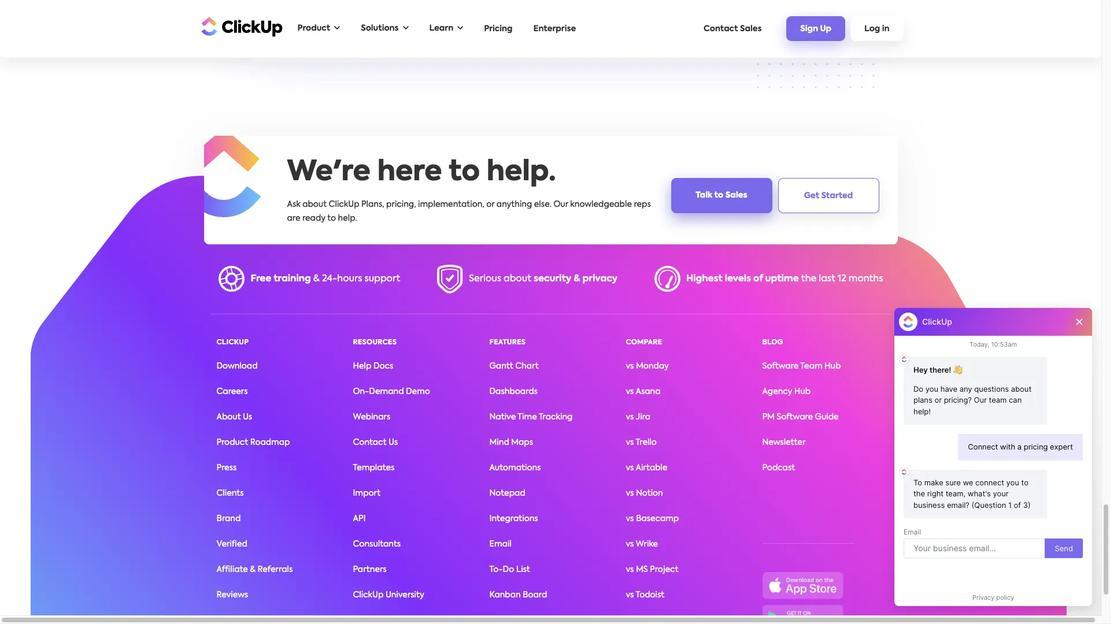 Task type: vqa. For each thing, say whether or not it's contained in the screenshot.
middle ClickUp
yes



Task type: describe. For each thing, give the bounding box(es) containing it.
1 horizontal spatial &
[[313, 275, 320, 284]]

native
[[490, 414, 516, 422]]

vs for vs todoist
[[626, 592, 634, 600]]

product roadmap
[[217, 439, 290, 447]]

works
[[288, 32, 311, 40]]

about for ask
[[303, 200, 327, 209]]

highest levels of uptime the last 12 months
[[687, 275, 884, 284]]

vs for vs airtable
[[626, 465, 634, 473]]

1 vertical spatial hub
[[795, 388, 811, 396]]

24-
[[322, 275, 337, 284]]

mind maps link
[[490, 439, 533, 447]]

guide
[[815, 414, 839, 422]]

1 vertical spatial software
[[777, 414, 813, 422]]

learn
[[430, 24, 454, 32]]

0 horizontal spatial &
[[250, 566, 256, 575]]

asana
[[636, 388, 661, 396]]

to right happy
[[654, 18, 662, 26]]

to inside button
[[715, 192, 724, 200]]

1 horizontal spatial help.
[[487, 159, 556, 187]]

ask
[[287, 200, 301, 209]]

on-demand demo
[[353, 388, 430, 396]]

vs ms project
[[626, 566, 679, 575]]

blog link
[[763, 340, 784, 347]]

enterprise
[[534, 25, 576, 33]]

clickup university
[[353, 592, 424, 600]]

monday
[[636, 363, 669, 371]]

talk to sales
[[696, 192, 748, 200]]

contact sales button
[[698, 19, 768, 38]]

us for contact us
[[389, 439, 398, 447]]

vs asana
[[626, 388, 661, 396]]

webinars link
[[353, 414, 391, 422]]

vs ms project link
[[626, 566, 679, 575]]

0 vertical spatial sales
[[740, 25, 762, 33]]

vs todoist link
[[626, 592, 665, 600]]

1 a from the left
[[531, 18, 536, 26]]

use
[[349, 18, 362, 26]]

security & privacy link
[[534, 275, 618, 284]]

mind maps
[[490, 439, 533, 447]]

2 a from the left
[[697, 18, 702, 26]]

kanban
[[490, 592, 521, 600]]

about us
[[217, 414, 252, 422]]

gantt
[[490, 363, 514, 371]]

kanban board link
[[490, 592, 547, 600]]

on-
[[353, 388, 369, 396]]

mind
[[490, 439, 510, 447]]

vs for vs monday
[[626, 363, 634, 371]]

vs trello link
[[626, 439, 657, 447]]

notepad link
[[490, 490, 526, 498]]

vs for vs jira
[[626, 414, 634, 422]]

reached.
[[565, 18, 600, 26]]

api link
[[353, 516, 366, 524]]

implementation,
[[418, 200, 485, 209]]

team
[[801, 363, 823, 371]]

0 vertical spatial software
[[763, 363, 799, 371]]

to left use
[[338, 18, 347, 26]]

help. inside 'ask about clickup plans, pricing, implementation, or anything else. our knowledgeable reps are ready to help.'
[[338, 215, 357, 223]]

let
[[436, 18, 446, 26]]

import
[[353, 490, 381, 498]]

knowledgeable
[[570, 200, 632, 209]]

know
[[464, 18, 485, 26]]

last
[[819, 275, 836, 284]]

google play store image
[[763, 606, 844, 625]]

pricing link
[[479, 19, 519, 38]]

dashboards
[[490, 388, 538, 396]]

brand
[[217, 516, 241, 524]]

press link
[[217, 465, 237, 473]]

resources
[[353, 340, 397, 347]]

serious about security & privacy
[[469, 275, 618, 284]]

grace
[[704, 18, 728, 26]]

jira
[[636, 414, 651, 422]]

here
[[378, 159, 442, 187]]

vs jira link
[[626, 414, 651, 422]]

of
[[754, 275, 763, 284]]

sign
[[801, 25, 819, 33]]

vs airtable link
[[626, 465, 668, 473]]

contact for contact sales
[[704, 25, 738, 33]]

free training & 24-hours support
[[251, 275, 400, 284]]

docs
[[374, 363, 394, 371]]

to inside 'ask about clickup plans, pricing, implementation, or anything else. our knowledgeable reps are ready to help.'
[[328, 215, 336, 223]]

get started
[[804, 192, 853, 200]]

help docs
[[353, 363, 394, 371]]

do
[[503, 566, 514, 575]]

clickup for clickup
[[217, 340, 249, 347]]

vs for vs trello
[[626, 439, 634, 447]]

vs monday link
[[626, 363, 669, 371]]

vs for vs notion
[[626, 490, 634, 498]]

get
[[804, 192, 820, 200]]

consultants link
[[353, 541, 401, 549]]

product for product roadmap
[[217, 439, 248, 447]]

roadmap
[[250, 439, 290, 447]]

pricing,
[[386, 200, 416, 209]]

vs trello
[[626, 439, 657, 447]]

to up implementation, at top
[[449, 159, 480, 187]]

log in link
[[851, 16, 904, 41]]

to-do list link
[[490, 566, 530, 575]]

clickup image
[[198, 15, 283, 37]]

privacy
[[583, 275, 618, 284]]

gantt chart
[[490, 363, 539, 371]]

we're
[[602, 18, 624, 26]]

vs wrike
[[626, 541, 658, 549]]

talk to sales button
[[671, 178, 773, 213]]

ms
[[636, 566, 648, 575]]

2 as from the left
[[520, 18, 529, 26]]

agency hub link
[[763, 388, 811, 396]]

up
[[821, 25, 832, 33]]

plan
[[801, 18, 819, 26]]



Task type: locate. For each thing, give the bounding box(es) containing it.
us right about
[[243, 414, 252, 422]]

1 vertical spatial the
[[802, 275, 817, 284]]

product for product
[[298, 24, 330, 32]]

& right affiliate
[[250, 566, 256, 575]]

3 vs from the top
[[626, 414, 634, 422]]

1 vertical spatial help.
[[338, 215, 357, 223]]

about inside 'ask about clickup plans, pricing, implementation, or anything else. our knowledgeable reps are ready to help.'
[[303, 200, 327, 209]]

vs for vs asana
[[626, 388, 634, 396]]

help. up anything
[[487, 159, 556, 187]]

0 vertical spatial clickup
[[329, 200, 360, 209]]

vs jira
[[626, 414, 651, 422]]

0 vertical spatial about
[[303, 200, 327, 209]]

download link
[[217, 363, 258, 371]]

1 horizontal spatial about
[[504, 275, 532, 284]]

0 horizontal spatial help.
[[338, 215, 357, 223]]

plans,
[[362, 200, 384, 209]]

vs left asana
[[626, 388, 634, 396]]

vs left airtable
[[626, 465, 634, 473]]

features link
[[490, 340, 526, 347]]

help. right the 'ready'
[[338, 215, 357, 223]]

clickup left plans,
[[329, 200, 360, 209]]

uptime
[[766, 275, 799, 284]]

0 vertical spatial us
[[243, 414, 252, 422]]

native time tracking link
[[490, 414, 573, 422]]

1 horizontal spatial product
[[298, 24, 330, 32]]

clickup down the partners link
[[353, 592, 384, 600]]

icon of life preserver ring image
[[218, 266, 245, 292]]

are
[[287, 215, 300, 223]]

sales left find
[[740, 25, 762, 33]]

todoist
[[636, 592, 665, 600]]

1 vertical spatial sales
[[726, 192, 748, 200]]

pricing
[[484, 25, 513, 33]]

6 vs from the top
[[626, 490, 634, 498]]

contact for contact us
[[353, 439, 387, 447]]

vs left wrike
[[626, 541, 634, 549]]

dashboards link
[[490, 388, 538, 396]]

highest levels of uptime link
[[687, 275, 799, 284]]

0 horizontal spatial the
[[786, 18, 799, 26]]

training
[[274, 275, 311, 284]]

agency hub
[[763, 388, 811, 396]]

clickup inside 'ask about clickup plans, pricing, implementation, or anything else. our knowledgeable reps are ready to help.'
[[329, 200, 360, 209]]

board
[[523, 592, 547, 600]]

contact down webinars
[[353, 439, 387, 447]]

1 as from the left
[[487, 18, 497, 26]]

vs left monday
[[626, 363, 634, 371]]

in
[[883, 25, 890, 33]]

software team hub link
[[763, 363, 841, 371]]

clickup up download
[[217, 340, 249, 347]]

the left 'last'
[[802, 275, 817, 284]]

hub right agency
[[795, 388, 811, 396]]

hours
[[337, 275, 362, 284]]

0 horizontal spatial hub
[[795, 388, 811, 396]]

verified
[[217, 541, 247, 549]]

vs todoist
[[626, 592, 665, 600]]

1 vertical spatial about
[[504, 275, 532, 284]]

about right serious
[[504, 275, 532, 284]]

clients link
[[217, 490, 244, 498]]

24-hours support link
[[322, 275, 400, 284]]

1 vertical spatial clickup
[[217, 340, 249, 347]]

0 vertical spatial help.
[[487, 159, 556, 187]]

help docs link
[[353, 363, 394, 371]]

solutions button
[[355, 17, 414, 40]]

clickup for clickup university
[[353, 592, 384, 600]]

webinars
[[353, 414, 391, 422]]

1 vertical spatial us
[[389, 439, 398, 447]]

12
[[838, 275, 847, 284]]

sign up
[[801, 25, 832, 33]]

to-
[[490, 566, 503, 575]]

2 vertical spatial clickup
[[353, 592, 384, 600]]

vs left jira
[[626, 414, 634, 422]]

the
[[786, 18, 799, 26], [802, 275, 817, 284]]

5 vs from the top
[[626, 465, 634, 473]]

you!
[[326, 32, 343, 40]]

contact us link
[[353, 439, 398, 447]]

provide
[[664, 18, 695, 26]]

native time tracking
[[490, 414, 573, 422]]

demand
[[369, 388, 404, 396]]

sales
[[740, 25, 762, 33], [726, 192, 748, 200]]

1 vertical spatial product
[[217, 439, 248, 447]]

as left soon
[[487, 18, 497, 26]]

as right soon
[[520, 18, 529, 26]]

icon of a shield image
[[437, 265, 463, 294]]

vs basecamp link
[[626, 516, 679, 524]]

vs left the ms
[[626, 566, 634, 575]]

to right the 'ready'
[[328, 215, 336, 223]]

about for serious
[[504, 275, 532, 284]]

automations
[[490, 465, 541, 473]]

vs airtable
[[626, 465, 668, 473]]

trello
[[636, 439, 657, 447]]

to-do list
[[490, 566, 530, 575]]

contact sales
[[704, 25, 762, 33]]

pm software guide
[[763, 414, 839, 422]]

our
[[554, 200, 568, 209]]

security
[[534, 275, 572, 284]]

1 vertical spatial contact
[[353, 439, 387, 447]]

on-demand demo link
[[353, 388, 430, 396]]

and
[[399, 18, 414, 26]]

10 vs from the top
[[626, 592, 634, 600]]

vs left the trello
[[626, 439, 634, 447]]

to left find
[[758, 18, 766, 26]]

0 vertical spatial hub
[[825, 363, 841, 371]]

0 vertical spatial product
[[298, 24, 330, 32]]

0 vertical spatial contact
[[704, 25, 738, 33]]

email link
[[490, 541, 512, 549]]

free
[[251, 275, 272, 284]]

0 horizontal spatial us
[[243, 414, 252, 422]]

1 horizontal spatial the
[[802, 275, 817, 284]]

maps
[[512, 439, 533, 447]]

vs left basecamp on the right bottom of the page
[[626, 516, 634, 524]]

to right the talk
[[715, 192, 724, 200]]

0 horizontal spatial about
[[303, 200, 327, 209]]

8 vs from the top
[[626, 541, 634, 549]]

apple app store image
[[763, 573, 844, 600]]

contact inside button
[[704, 25, 738, 33]]

vs wrike link
[[626, 541, 658, 549]]

period
[[730, 18, 756, 26]]

vs left todoist
[[626, 592, 634, 600]]

a left grace
[[697, 18, 702, 26]]

you'll still be able to use clickup, and we'll let you know as soon as a limit is reached. we're happy to provide a grace period to find the plan that works for you!
[[269, 18, 819, 40]]

hub right team
[[825, 363, 841, 371]]

& left 24-
[[313, 275, 320, 284]]

happy
[[626, 18, 652, 26]]

sales right the talk
[[726, 192, 748, 200]]

brand link
[[217, 516, 241, 524]]

1 horizontal spatial contact
[[704, 25, 738, 33]]

wrike
[[636, 541, 658, 549]]

notion
[[636, 490, 663, 498]]

templates
[[353, 465, 395, 473]]

email
[[490, 541, 512, 549]]

agency
[[763, 388, 793, 396]]

contact right provide
[[704, 25, 738, 33]]

0 vertical spatial the
[[786, 18, 799, 26]]

the inside the you'll still be able to use clickup, and we'll let you know as soon as a limit is reached. we're happy to provide a grace period to find the plan that works for you!
[[786, 18, 799, 26]]

2 horizontal spatial &
[[574, 275, 580, 284]]

about up the 'ready'
[[303, 200, 327, 209]]

we'll
[[416, 18, 434, 26]]

press
[[217, 465, 237, 473]]

is
[[557, 18, 563, 26]]

software right pm
[[777, 414, 813, 422]]

us up templates
[[389, 439, 398, 447]]

product roadmap link
[[217, 439, 290, 447]]

&
[[313, 275, 320, 284], [574, 275, 580, 284], [250, 566, 256, 575]]

0 horizontal spatial product
[[217, 439, 248, 447]]

icon of an odometer image
[[655, 266, 681, 292]]

the right find
[[786, 18, 799, 26]]

0 horizontal spatial as
[[487, 18, 497, 26]]

still
[[291, 18, 304, 26]]

sign up button
[[787, 16, 846, 41]]

vs left notion
[[626, 490, 634, 498]]

vs for vs basecamp
[[626, 516, 634, 524]]

1 horizontal spatial us
[[389, 439, 398, 447]]

1 horizontal spatial as
[[520, 18, 529, 26]]

affiliate & referrals link
[[217, 566, 293, 575]]

0 horizontal spatial a
[[531, 18, 536, 26]]

started
[[822, 192, 853, 200]]

you'll
[[269, 18, 289, 26]]

& left privacy
[[574, 275, 580, 284]]

airtable
[[636, 465, 668, 473]]

vs for vs wrike
[[626, 541, 634, 549]]

vs asana link
[[626, 388, 661, 396]]

clickup logo image
[[186, 128, 261, 217]]

9 vs from the top
[[626, 566, 634, 575]]

software down blog
[[763, 363, 799, 371]]

4 vs from the top
[[626, 439, 634, 447]]

1 horizontal spatial hub
[[825, 363, 841, 371]]

highest
[[687, 275, 723, 284]]

2 vs from the top
[[626, 388, 634, 396]]

1 horizontal spatial a
[[697, 18, 702, 26]]

vs for vs ms project
[[626, 566, 634, 575]]

for
[[313, 32, 324, 40]]

us for about us
[[243, 414, 252, 422]]

1 vs from the top
[[626, 363, 634, 371]]

compare link
[[626, 340, 663, 347]]

0 horizontal spatial contact
[[353, 439, 387, 447]]

7 vs from the top
[[626, 516, 634, 524]]

product inside dropdown button
[[298, 24, 330, 32]]

a left "limit"
[[531, 18, 536, 26]]

download
[[217, 363, 258, 371]]

ask about clickup plans, pricing, implementation, or anything else. our knowledgeable reps are ready to help.
[[287, 200, 651, 223]]



